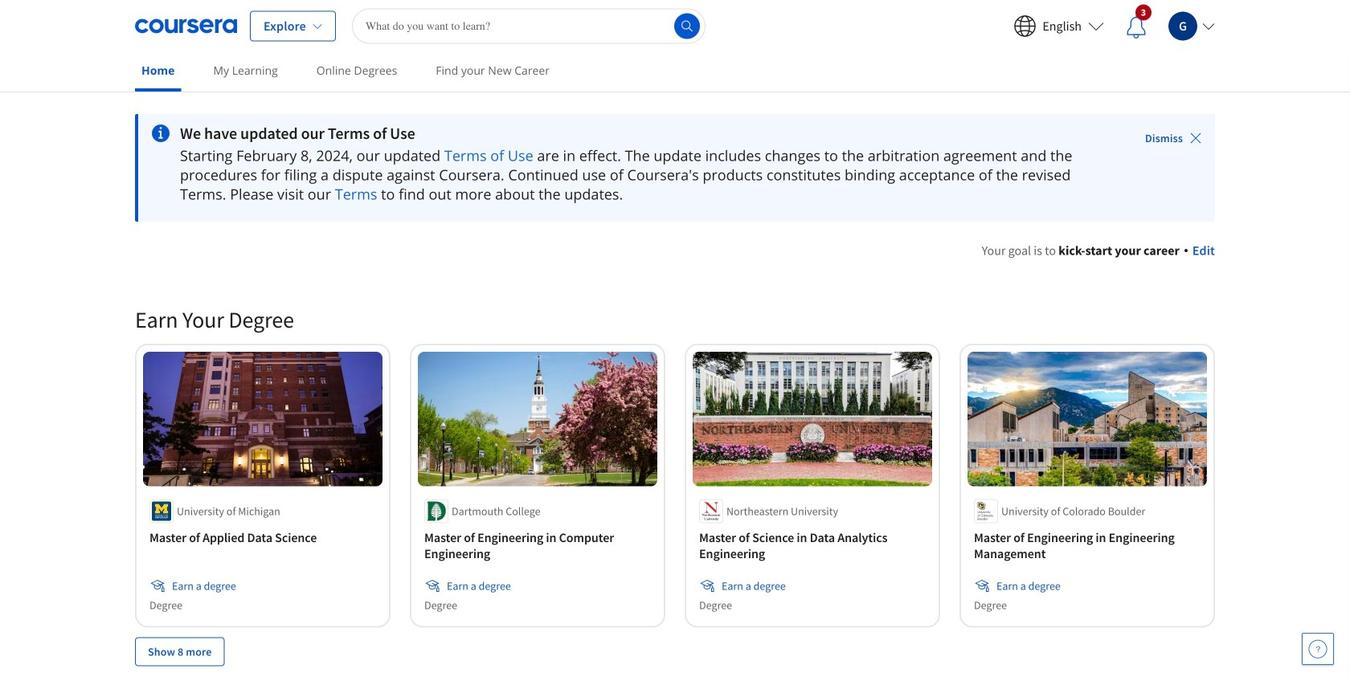 Task type: describe. For each thing, give the bounding box(es) containing it.
information: we have updated our terms of use element
[[180, 124, 1101, 143]]

earn your degree collection element
[[125, 280, 1225, 682]]



Task type: locate. For each thing, give the bounding box(es) containing it.
help center image
[[1309, 640, 1328, 659]]

coursera image
[[135, 13, 237, 39]]

main content
[[0, 94, 1351, 682]]

None search field
[[352, 8, 706, 44]]

What do you want to learn? text field
[[352, 8, 706, 44]]



Task type: vqa. For each thing, say whether or not it's contained in the screenshot.
'lot'
no



